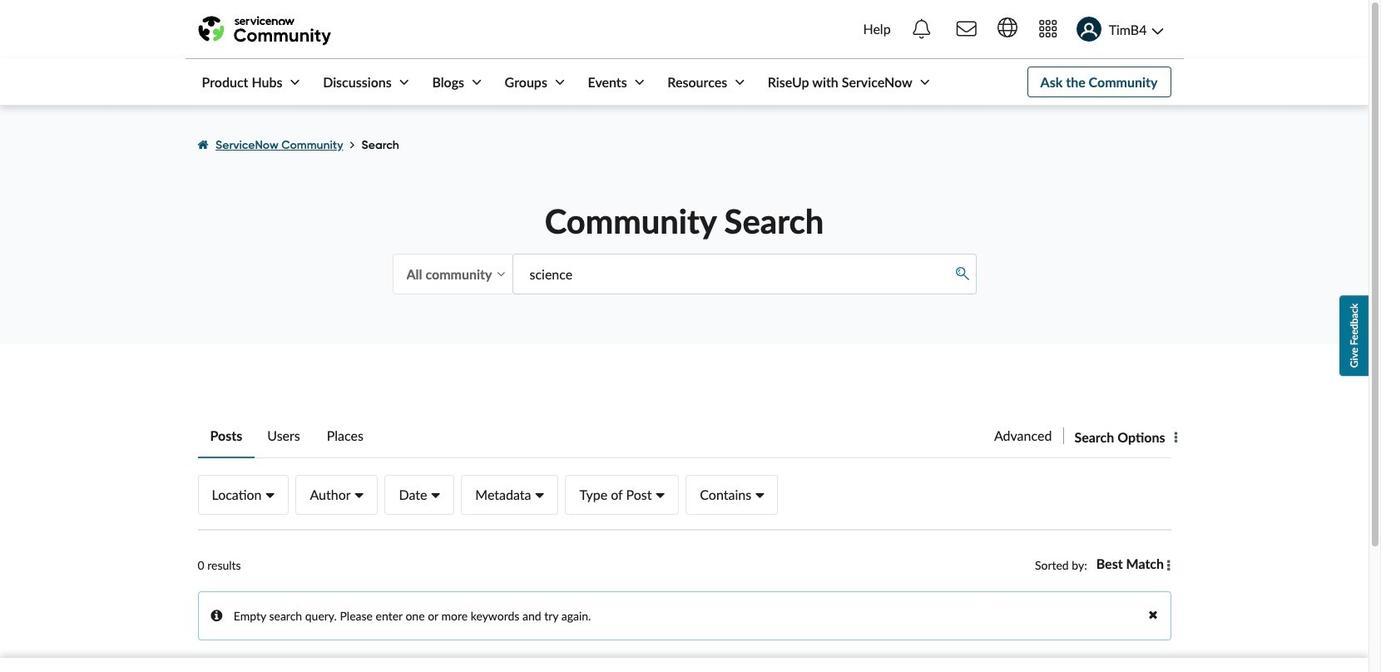 Task type: vqa. For each thing, say whether or not it's contained in the screenshot.
The And
no



Task type: locate. For each thing, give the bounding box(es) containing it.
menu bar
[[185, 59, 933, 105]]

language selector image
[[997, 18, 1017, 38]]

alert
[[198, 548, 1035, 583]]

tab panel
[[198, 548, 1171, 641]]

list
[[198, 122, 1171, 168]]

tab list
[[198, 415, 1171, 459]]

heading
[[1035, 548, 1095, 583]]



Task type: describe. For each thing, give the bounding box(es) containing it.
Search text field
[[512, 254, 976, 295]]

timb4 image
[[1076, 17, 1101, 42]]



